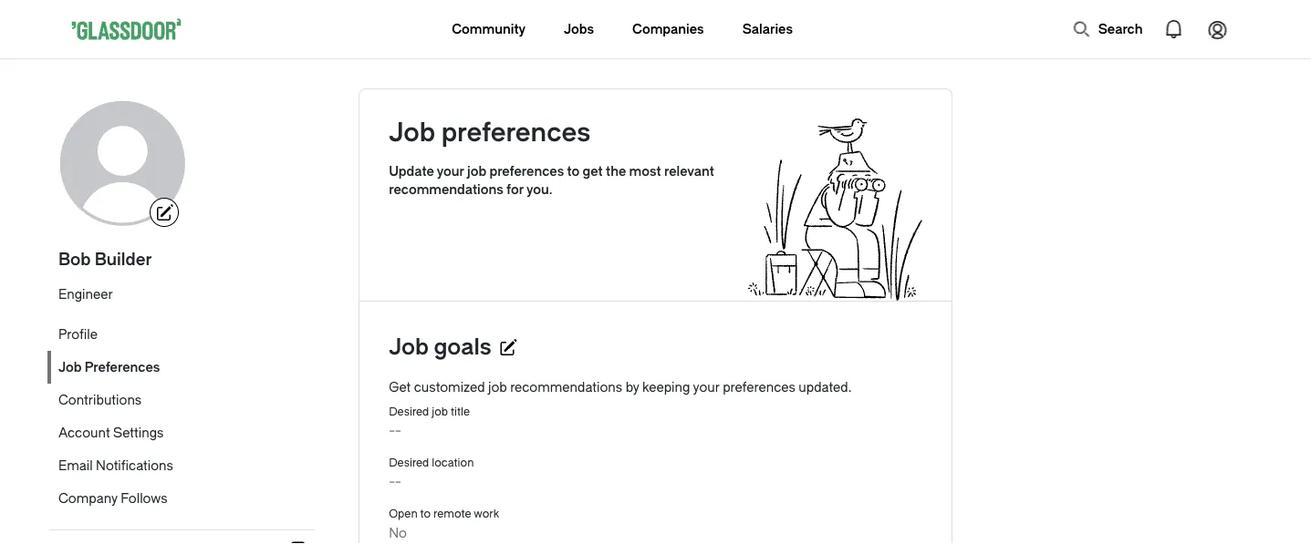Task type: describe. For each thing, give the bounding box(es) containing it.
account
[[58, 426, 110, 441]]

by
[[626, 380, 639, 395]]

job for job goals
[[389, 335, 429, 360]]

no element
[[389, 525, 922, 543]]

job for job preferences
[[389, 118, 435, 148]]

most
[[629, 164, 661, 179]]

desired for -
[[389, 457, 429, 470]]

updated.
[[799, 380, 852, 395]]

remote
[[434, 508, 471, 521]]

jobs
[[564, 21, 594, 37]]

bob builder
[[58, 250, 152, 270]]

you.
[[527, 182, 553, 197]]

job for job preferences
[[58, 360, 82, 375]]

get
[[389, 380, 411, 395]]

2 vertical spatial preferences
[[723, 380, 796, 395]]

preferences inside update your job preferences to get the most relevant recommendations for you.
[[490, 164, 564, 179]]

location
[[432, 457, 474, 470]]

for
[[507, 182, 524, 197]]

job for customized
[[488, 380, 507, 395]]

desired location element
[[389, 455, 474, 472]]

get
[[583, 164, 603, 179]]

bob
[[58, 250, 91, 270]]

0 vertical spatial preferences
[[441, 118, 591, 148]]

community link
[[452, 0, 526, 58]]

get customized job recommendations by keeping your preferences updated.
[[389, 380, 852, 395]]

the
[[606, 164, 626, 179]]

-- element for title
[[389, 423, 922, 441]]

work
[[474, 508, 499, 521]]

builder
[[95, 250, 152, 270]]

1 vertical spatial your
[[693, 380, 720, 395]]

no
[[389, 526, 407, 541]]

your inside update your job preferences to get the most relevant recommendations for you.
[[437, 164, 464, 179]]

desired location --
[[389, 457, 474, 490]]

account settings
[[58, 426, 164, 441]]

to inside update your job preferences to get the most relevant recommendations for you.
[[567, 164, 580, 179]]



Task type: locate. For each thing, give the bounding box(es) containing it.
1 vertical spatial preferences
[[490, 164, 564, 179]]

-- element up no element
[[389, 474, 922, 492]]

desired job title --
[[389, 406, 470, 439]]

1 desired from the top
[[389, 406, 429, 419]]

jobs link
[[564, 0, 594, 58]]

your right "keeping"
[[693, 380, 720, 395]]

preferences
[[441, 118, 591, 148], [490, 164, 564, 179], [723, 380, 796, 395]]

-- element for -
[[389, 474, 922, 492]]

contributions
[[58, 393, 142, 408]]

companies link
[[632, 0, 704, 58]]

recommendations inside update your job preferences to get the most relevant recommendations for you.
[[389, 182, 504, 197]]

to left 'get'
[[567, 164, 580, 179]]

-
[[389, 424, 395, 439], [395, 424, 401, 439], [389, 475, 395, 490], [395, 475, 401, 490]]

job right the customized
[[488, 380, 507, 395]]

email notifications
[[58, 459, 173, 474]]

0 horizontal spatial to
[[420, 508, 431, 521]]

1 vertical spatial -- element
[[389, 474, 922, 492]]

job up the update
[[389, 118, 435, 148]]

follows
[[121, 491, 168, 506]]

desired
[[389, 406, 429, 419], [389, 457, 429, 470]]

job up get
[[389, 335, 429, 360]]

-- element
[[389, 423, 922, 441], [389, 474, 922, 492]]

keeping
[[643, 380, 690, 395]]

job preferences
[[58, 360, 160, 375]]

search button
[[1064, 11, 1152, 47]]

engineer
[[58, 287, 113, 302]]

job down job preferences
[[467, 164, 487, 179]]

recommendations
[[389, 182, 504, 197], [510, 380, 623, 395]]

1 horizontal spatial recommendations
[[510, 380, 623, 395]]

desired down get
[[389, 406, 429, 419]]

company follows
[[58, 491, 168, 506]]

desired inside the "desired location --"
[[389, 457, 429, 470]]

1 horizontal spatial to
[[567, 164, 580, 179]]

update
[[389, 164, 434, 179]]

job left title
[[432, 406, 448, 419]]

settings
[[113, 426, 164, 441]]

job inside update your job preferences to get the most relevant recommendations for you.
[[467, 164, 487, 179]]

job preferences
[[389, 118, 591, 148]]

desired job title element
[[389, 404, 470, 421]]

0 vertical spatial -- element
[[389, 423, 922, 441]]

0 vertical spatial desired
[[389, 406, 429, 419]]

title
[[451, 406, 470, 419]]

preferences
[[85, 360, 160, 375]]

customized
[[414, 380, 485, 395]]

1 horizontal spatial your
[[693, 380, 720, 395]]

1 vertical spatial to
[[420, 508, 431, 521]]

salaries link
[[743, 0, 793, 58]]

0 horizontal spatial job
[[432, 406, 448, 419]]

to right open
[[420, 508, 431, 521]]

0 vertical spatial your
[[437, 164, 464, 179]]

companies
[[632, 21, 704, 37]]

1 vertical spatial recommendations
[[510, 380, 623, 395]]

relevant
[[664, 164, 715, 179]]

job for your
[[467, 164, 487, 179]]

profile
[[58, 327, 98, 342]]

your
[[437, 164, 464, 179], [693, 380, 720, 395]]

0 vertical spatial job
[[467, 164, 487, 179]]

job inside desired job title --
[[432, 406, 448, 419]]

1 -- element from the top
[[389, 423, 922, 441]]

1 vertical spatial desired
[[389, 457, 429, 470]]

recommendations left by
[[510, 380, 623, 395]]

-- element down "keeping"
[[389, 423, 922, 441]]

search
[[1098, 21, 1143, 37]]

email
[[58, 459, 93, 474]]

desired left location
[[389, 457, 429, 470]]

update your job preferences to get the most relevant recommendations for you.
[[389, 164, 715, 197]]

job goals
[[389, 335, 492, 360]]

your right the update
[[437, 164, 464, 179]]

0 vertical spatial to
[[567, 164, 580, 179]]

open to remote work element
[[389, 506, 499, 523]]

2 -- element from the top
[[389, 474, 922, 492]]

0 horizontal spatial recommendations
[[389, 182, 504, 197]]

2 desired from the top
[[389, 457, 429, 470]]

desired inside desired job title --
[[389, 406, 429, 419]]

job down profile
[[58, 360, 82, 375]]

2 vertical spatial job
[[432, 406, 448, 419]]

open to remote work no
[[389, 508, 499, 541]]

company
[[58, 491, 118, 506]]

salaries
[[743, 21, 793, 37]]

2 horizontal spatial job
[[488, 380, 507, 395]]

1 vertical spatial job
[[488, 380, 507, 395]]

0 vertical spatial recommendations
[[389, 182, 504, 197]]

to
[[567, 164, 580, 179], [420, 508, 431, 521]]

to inside open to remote work no
[[420, 508, 431, 521]]

open
[[389, 508, 418, 521]]

0 horizontal spatial your
[[437, 164, 464, 179]]

job
[[389, 118, 435, 148], [389, 335, 429, 360], [58, 360, 82, 375]]

notifications
[[96, 459, 173, 474]]

1 horizontal spatial job
[[467, 164, 487, 179]]

community
[[452, 21, 526, 37]]

job
[[467, 164, 487, 179], [488, 380, 507, 395], [432, 406, 448, 419]]

recommendations down the update
[[389, 182, 504, 197]]

desired for title
[[389, 406, 429, 419]]

goals
[[434, 335, 492, 360]]



Task type: vqa. For each thing, say whether or not it's contained in the screenshot.
bottom Stanford
no



